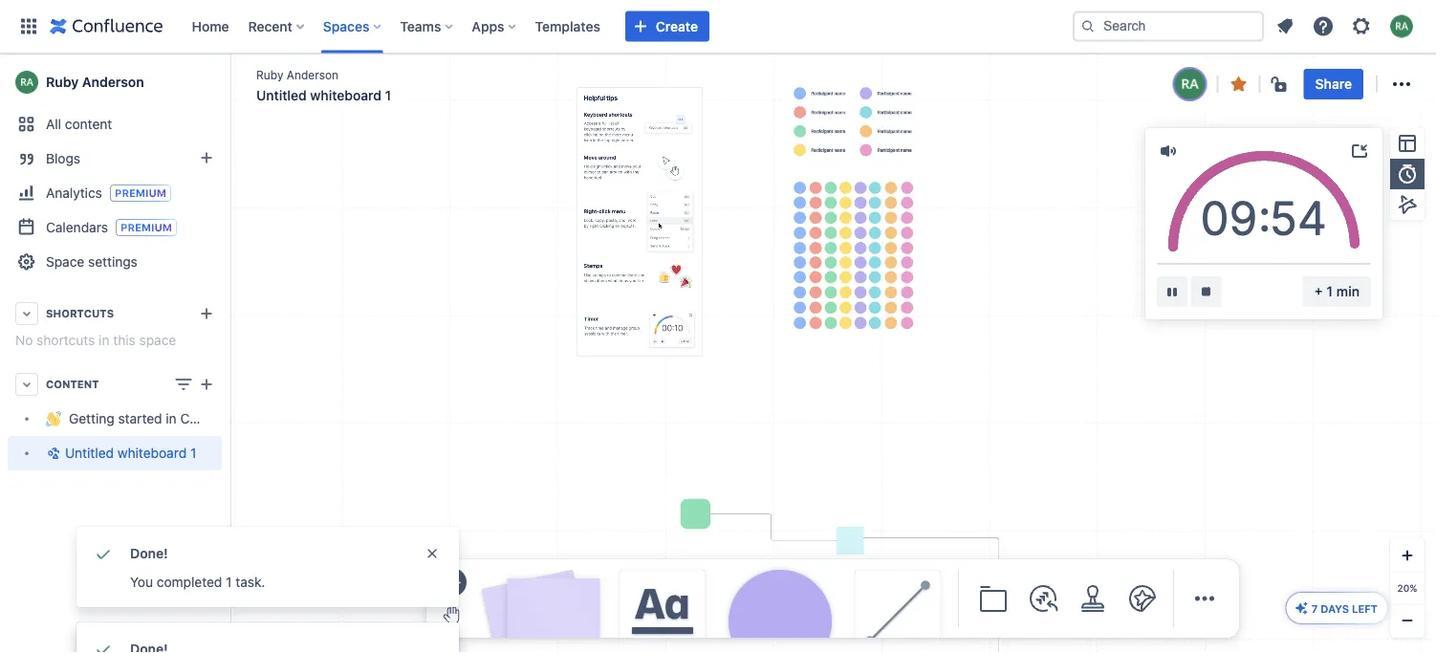 Task type: locate. For each thing, give the bounding box(es) containing it.
ruby anderson link up all content link
[[8, 63, 222, 101]]

whiteboard down getting started in confluence at the left bottom
[[117, 445, 187, 461]]

create a blog image
[[195, 146, 218, 169]]

0 horizontal spatial anderson
[[82, 74, 144, 90]]

premium image for calendars
[[116, 219, 177, 236]]

1 inside the "space" element
[[190, 445, 196, 461]]

in
[[99, 332, 109, 348], [166, 411, 177, 427]]

ruby inside ruby anderson untitled whiteboard 1
[[256, 68, 284, 81]]

0 vertical spatial in
[[99, 332, 109, 348]]

space
[[139, 332, 176, 348]]

0 horizontal spatial 1
[[190, 445, 196, 461]]

ruby right 'collapse sidebar' icon
[[256, 68, 284, 81]]

in left this
[[99, 332, 109, 348]]

whiteboard inside the "space" element
[[117, 445, 187, 461]]

ruby anderson untitled whiteboard 1
[[256, 68, 391, 103]]

1 for untitled whiteboard 1
[[190, 445, 196, 461]]

ruby inside the "space" element
[[46, 74, 79, 90]]

0 vertical spatial premium image
[[110, 185, 171, 202]]

anderson inside the "space" element
[[82, 74, 144, 90]]

ruby
[[256, 68, 284, 81], [46, 74, 79, 90]]

untitled whiteboard 1
[[65, 445, 196, 461]]

space settings
[[46, 254, 138, 270]]

you
[[130, 574, 153, 590]]

untitled
[[256, 88, 307, 103], [65, 445, 114, 461]]

1
[[385, 88, 391, 103], [190, 445, 196, 461], [226, 574, 232, 590]]

1 vertical spatial premium image
[[116, 219, 177, 236]]

in inside 'link'
[[166, 411, 177, 427]]

untitled inside ruby anderson untitled whiteboard 1
[[256, 88, 307, 103]]

ruby for ruby anderson
[[46, 74, 79, 90]]

untitled whiteboard 1 link
[[8, 436, 222, 471]]

spaces
[[323, 18, 370, 34]]

teams
[[400, 18, 441, 34]]

ruby for ruby anderson untitled whiteboard 1
[[256, 68, 284, 81]]

space
[[46, 254, 84, 270]]

1 for you completed 1 task.
[[226, 574, 232, 590]]

getting started in confluence
[[69, 411, 251, 427]]

tree containing getting started in confluence
[[8, 402, 251, 471]]

no shortcuts in this space
[[15, 332, 176, 348]]

1 down confluence
[[190, 445, 196, 461]]

0 horizontal spatial untitled
[[65, 445, 114, 461]]

0 horizontal spatial whiteboard
[[117, 445, 187, 461]]

success image
[[92, 638, 115, 653], [92, 638, 115, 653]]

this
[[113, 332, 136, 348]]

analytics
[[46, 185, 102, 200]]

tree
[[8, 402, 251, 471]]

anderson inside ruby anderson untitled whiteboard 1
[[287, 68, 339, 81]]

premium image up space settings link
[[116, 219, 177, 236]]

0 horizontal spatial ruby
[[46, 74, 79, 90]]

spaces button
[[317, 11, 389, 42]]

1 vertical spatial untitled
[[65, 445, 114, 461]]

1 horizontal spatial 1
[[226, 574, 232, 590]]

premium image down blogs 'link' at the left top
[[110, 185, 171, 202]]

home
[[192, 18, 229, 34]]

ruby anderson image
[[1175, 69, 1206, 99]]

templates
[[535, 18, 601, 34]]

1 vertical spatial 1
[[190, 445, 196, 461]]

confluence image
[[50, 15, 163, 38], [50, 15, 163, 38]]

banner containing home
[[0, 0, 1437, 54]]

ruby anderson link down recent "dropdown button"
[[256, 66, 339, 83]]

content
[[65, 116, 112, 132]]

started
[[118, 411, 162, 427]]

dismiss image
[[425, 546, 440, 561]]

more actions image
[[1391, 73, 1414, 96]]

getting
[[69, 411, 115, 427]]

0 vertical spatial 1
[[385, 88, 391, 103]]

premium icon image
[[1295, 601, 1310, 616]]

1 horizontal spatial ruby
[[256, 68, 284, 81]]

1 down spaces "popup button"
[[385, 88, 391, 103]]

1 horizontal spatial untitled
[[256, 88, 307, 103]]

0 vertical spatial whiteboard
[[310, 88, 382, 103]]

content
[[46, 378, 99, 391]]

teams button
[[394, 11, 460, 42]]

premium image inside calendars 'link'
[[116, 219, 177, 236]]

0 horizontal spatial in
[[99, 332, 109, 348]]

add shortcut image
[[195, 302, 218, 325]]

1 vertical spatial whiteboard
[[117, 445, 187, 461]]

analytics link
[[8, 176, 222, 210]]

anderson down spaces
[[287, 68, 339, 81]]

untitled right 'collapse sidebar' icon
[[256, 88, 307, 103]]

anderson up all content link
[[82, 74, 144, 90]]

1 vertical spatial in
[[166, 411, 177, 427]]

content button
[[8, 367, 222, 402]]

success image
[[92, 542, 115, 565]]

banner
[[0, 0, 1437, 54]]

untitled inside untitled whiteboard 1 link
[[65, 445, 114, 461]]

calendars link
[[8, 210, 222, 245]]

your profile and preferences image
[[1391, 15, 1414, 38]]

anderson
[[287, 68, 339, 81], [82, 74, 144, 90]]

share
[[1316, 76, 1352, 92]]

1 horizontal spatial in
[[166, 411, 177, 427]]

7
[[1312, 603, 1318, 615]]

1 left the task.
[[226, 574, 232, 590]]

settings
[[88, 254, 138, 270]]

in right started
[[166, 411, 177, 427]]

premium image
[[110, 185, 171, 202], [116, 219, 177, 236]]

2 vertical spatial 1
[[226, 574, 232, 590]]

1 horizontal spatial whiteboard
[[310, 88, 382, 103]]

0 vertical spatial untitled
[[256, 88, 307, 103]]

premium image for analytics
[[110, 185, 171, 202]]

ruby up all
[[46, 74, 79, 90]]

ruby anderson link
[[8, 63, 222, 101], [256, 66, 339, 83]]

1 horizontal spatial anderson
[[287, 68, 339, 81]]

completed
[[157, 574, 222, 590]]

all content link
[[8, 107, 222, 142]]

calendars
[[46, 219, 108, 235]]

untitled down "getting"
[[65, 445, 114, 461]]

premium image inside analytics link
[[110, 185, 171, 202]]

2 horizontal spatial 1
[[385, 88, 391, 103]]

whiteboard down spaces
[[310, 88, 382, 103]]

whiteboard
[[310, 88, 382, 103], [117, 445, 187, 461]]



Task type: describe. For each thing, give the bounding box(es) containing it.
settings icon image
[[1350, 15, 1373, 38]]

1 horizontal spatial ruby anderson link
[[256, 66, 339, 83]]

create content image
[[195, 373, 218, 396]]

blogs link
[[8, 142, 222, 176]]

collapse sidebar image
[[209, 63, 251, 101]]

templates link
[[529, 11, 606, 42]]

recent
[[248, 18, 293, 34]]

help icon image
[[1312, 15, 1335, 38]]

unstar image
[[1228, 73, 1251, 96]]

home link
[[186, 11, 235, 42]]

ruby anderson
[[46, 74, 144, 90]]

you completed 1 task.
[[130, 574, 265, 590]]

shortcuts
[[36, 332, 95, 348]]

share button
[[1304, 69, 1364, 99]]

global element
[[11, 0, 1069, 53]]

notification icon image
[[1274, 15, 1297, 38]]

getting started in confluence link
[[8, 402, 251, 436]]

all content
[[46, 116, 112, 132]]

blogs
[[46, 151, 80, 166]]

create
[[656, 18, 698, 34]]

anderson for ruby anderson untitled whiteboard 1
[[287, 68, 339, 81]]

no
[[15, 332, 33, 348]]

whiteboard inside ruby anderson untitled whiteboard 1
[[310, 88, 382, 103]]

left
[[1352, 603, 1378, 615]]

done!
[[130, 546, 168, 561]]

appswitcher icon image
[[17, 15, 40, 38]]

apps
[[472, 18, 505, 34]]

in for shortcuts
[[99, 332, 109, 348]]

shortcuts
[[46, 307, 114, 320]]

recent button
[[243, 11, 312, 42]]

anderson for ruby anderson
[[82, 74, 144, 90]]

space settings link
[[8, 245, 222, 279]]

1 inside ruby anderson untitled whiteboard 1
[[385, 88, 391, 103]]

search image
[[1081, 19, 1096, 34]]

tree inside the "space" element
[[8, 402, 251, 471]]

7 days left button
[[1287, 593, 1388, 624]]

change view image
[[172, 373, 195, 396]]

7 days left
[[1312, 603, 1378, 615]]

Search field
[[1073, 11, 1264, 42]]

task.
[[236, 574, 265, 590]]

space element
[[0, 54, 251, 653]]

0 horizontal spatial ruby anderson link
[[8, 63, 222, 101]]

in for started
[[166, 411, 177, 427]]

apps button
[[466, 11, 524, 42]]

no restrictions image
[[1270, 73, 1293, 96]]

create button
[[625, 11, 710, 42]]

all
[[46, 116, 61, 132]]

confluence
[[180, 411, 251, 427]]

days
[[1321, 603, 1349, 615]]

shortcuts button
[[8, 296, 222, 331]]



Task type: vqa. For each thing, say whether or not it's contained in the screenshot.
You
yes



